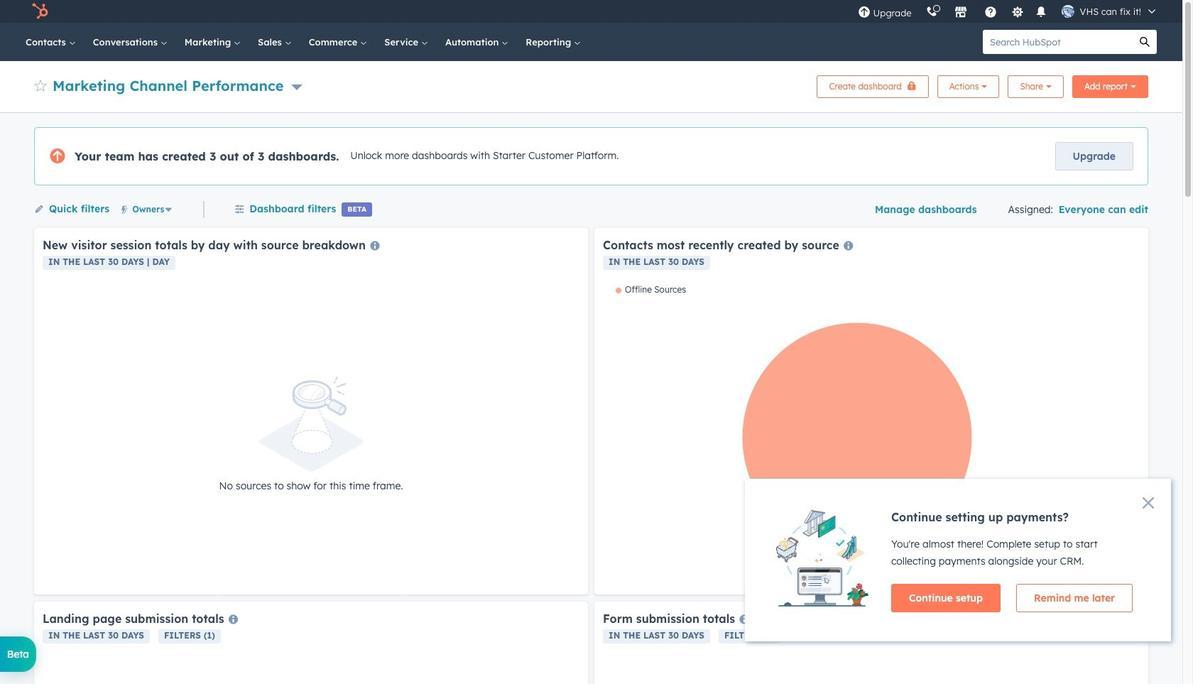 Task type: locate. For each thing, give the bounding box(es) containing it.
close image
[[1143, 497, 1155, 509]]

marketplaces image
[[955, 6, 967, 19]]

menu
[[851, 0, 1166, 23]]

Search HubSpot search field
[[983, 30, 1133, 54]]

banner
[[34, 71, 1149, 98]]

contacts most recently created by source element
[[595, 228, 1149, 595]]



Task type: vqa. For each thing, say whether or not it's contained in the screenshot.
Search HubSpot search field at right
yes



Task type: describe. For each thing, give the bounding box(es) containing it.
form submission totals element
[[595, 602, 1149, 684]]

toggle series visibility region
[[616, 284, 686, 295]]

ruby anderson image
[[1062, 5, 1075, 18]]

interactive chart image
[[603, 284, 1140, 586]]

landing page submission totals element
[[34, 602, 588, 684]]

new visitor session totals by day with source breakdown element
[[34, 228, 588, 595]]



